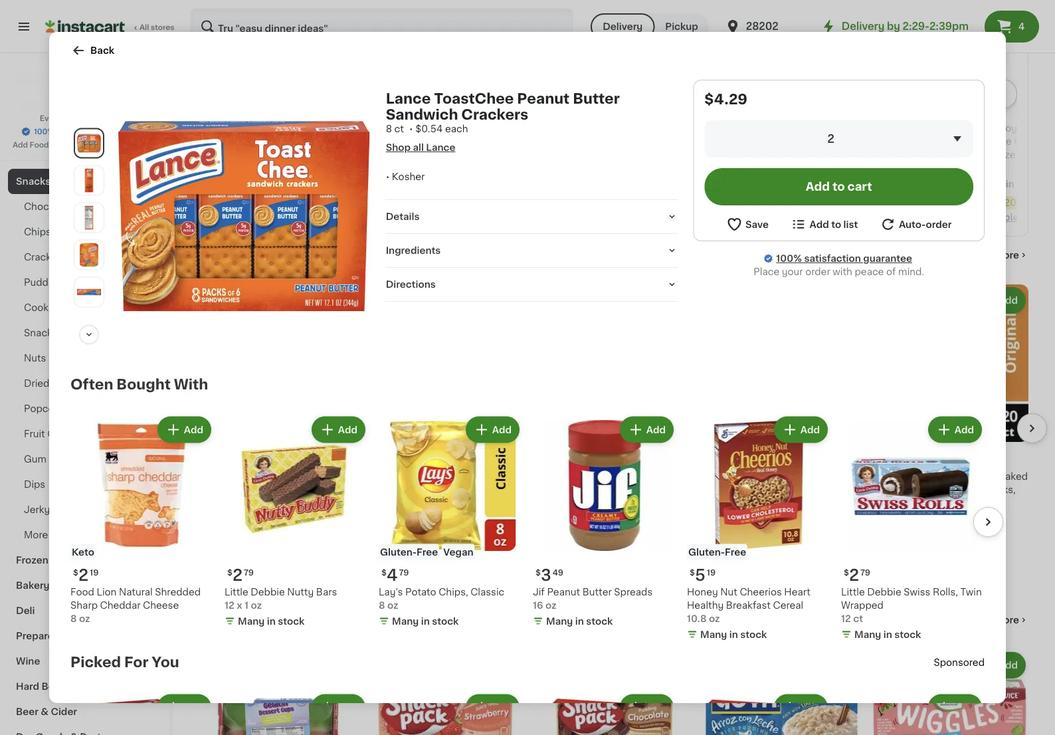 Task type: locate. For each thing, give the bounding box(es) containing it.
1 horizontal spatial 100% satisfaction guarantee
[[777, 254, 913, 263]]

delivery
[[842, 22, 885, 31], [603, 22, 643, 31]]

a
[[755, 472, 762, 481]]

many in stock down the jif peanut butter spreads 16 oz
[[546, 617, 613, 626]]

many in stock down little debbie nutty bars 12 x 1 oz
[[238, 617, 305, 626]]

enlarge crackers lance toastchee peanut butter sandwich crackers angle_back (opens in a new tab) image
[[77, 243, 101, 267]]

toasty
[[566, 472, 598, 481]]

2 ahoy! from the left
[[857, 124, 885, 133]]

2 horizontal spatial 12
[[842, 614, 851, 623]]

many in stock for honey nut cheerios heart healthy breakfast cereal 10.8 oz
[[701, 630, 767, 639]]

goldfish
[[450, 472, 490, 481]]

1 horizontal spatial ahoy!
[[857, 124, 885, 133]]

spend inside button
[[556, 198, 587, 207]]

many for chicken in a biskit original baked snack crackers, family size 12 oz
[[717, 514, 744, 524]]

pudding & gelatin up cookies & sweet treats
[[24, 278, 109, 287]]

1 horizontal spatial guarantee
[[864, 254, 913, 263]]

delivery left by
[[842, 22, 885, 31]]

satisfaction up place your order with peace of mind.
[[805, 254, 861, 263]]

everyday
[[40, 115, 75, 122]]

$5 for cheez-it cheese crackers, baked snack crackers, lunch snacks, original 20 ct
[[954, 546, 966, 556]]

chocolate inside chips ahoy! chewy chocolate chip co 19.5 oz
[[964, 137, 1012, 146]]

1 vertical spatial view more
[[970, 615, 1020, 625]]

heart
[[785, 587, 811, 597]]

many in stock up sponsored badge image
[[717, 514, 784, 524]]

many in stock for chips ahoy! original chocolate chip cookies 25.3 oz
[[705, 166, 771, 176]]

to
[[122, 141, 130, 149], [833, 181, 845, 192], [832, 220, 842, 229]]

delivery inside 'link'
[[842, 22, 885, 31]]

1 view more link from the top
[[970, 249, 1029, 262]]

view more for crackers
[[970, 251, 1020, 260]]

toastchee inside $ 4 lance toastchee peanut butter sandwich crackers
[[230, 472, 281, 481]]

little up "1"
[[225, 587, 248, 597]]

1 chip from the left
[[742, 137, 764, 146]]

1 horizontal spatial cookies
[[766, 137, 805, 146]]

2 19 from the left
[[707, 569, 716, 576]]

1 vertical spatial snacks
[[109, 379, 142, 389]]

12 left "1"
[[225, 601, 235, 610]]

0 horizontal spatial debbie
[[251, 587, 285, 597]]

sandwich inside lance toastchee peanut butter sandwich crackers 8 ct • $0.54 each
[[386, 107, 458, 121]]

$ for jif peanut butter spreads
[[536, 569, 541, 576]]

& down 'nuts & trail mix' link
[[75, 379, 83, 389]]

0 vertical spatial candy
[[63, 177, 95, 186]]

chip
[[742, 137, 764, 146], [878, 137, 900, 146], [1015, 137, 1037, 146]]

1 vertical spatial •
[[386, 172, 390, 181]]

10
[[879, 452, 898, 468]]

bars right nutty
[[316, 587, 337, 597]]

ct inside little debbie swiss rolls, twin wrapped 12 ct
[[854, 614, 863, 623]]

$5 inside spend $25, save $5 see eligible items
[[954, 546, 966, 556]]

3 chip from the left
[[1015, 137, 1037, 146]]

2 little from the left
[[842, 587, 865, 597]]

more
[[995, 251, 1020, 260], [24, 531, 48, 540], [995, 615, 1020, 625]]

$
[[558, 105, 563, 113], [694, 105, 699, 113], [202, 453, 207, 461], [538, 453, 543, 461], [874, 453, 879, 461], [73, 569, 78, 576], [227, 569, 233, 576], [382, 569, 387, 576], [536, 569, 541, 576], [690, 569, 695, 576], [844, 569, 849, 576]]

8 left 1.29
[[535, 499, 542, 508]]

oz down sharp
[[79, 614, 90, 623]]

8 up shop
[[386, 124, 392, 134]]

snack down chicken
[[704, 485, 732, 495]]

0 horizontal spatial ct
[[395, 124, 404, 134]]

crackers link
[[8, 245, 162, 270], [199, 247, 267, 263]]

89
[[711, 105, 722, 113]]

lance inside lance toasty peanut butter sandwich crackers 8 x 1.29 oz
[[535, 472, 564, 481]]

2 for little debbie nutty bars
[[233, 567, 243, 583]]

12 down wrapped
[[842, 614, 851, 623]]

chips inside "link"
[[24, 228, 51, 237]]

19 inside $ 5 19
[[707, 569, 716, 576]]

2 baked from the left
[[999, 472, 1028, 481]]

0 vertical spatial pudding & gelatin link
[[8, 270, 162, 295]]

& for the dairy & eggs link
[[44, 101, 52, 111]]

$ inside $ 10 99
[[874, 453, 879, 461]]

debbie inside little debbie nutty bars 12 x 1 oz
[[251, 587, 285, 597]]

in down lance toasty peanut butter sandwich crackers 8 x 1.29 oz
[[578, 514, 586, 524]]

butter inside lance toastchee peanut butter sandwich crackers 8 ct • $0.54 each
[[573, 91, 620, 105]]

eligible for chips ahoy! original chocolate chip cookies 25.3 oz
[[712, 200, 747, 209]]

oz right 13
[[840, 150, 851, 160]]

79 for lay's potato chips, classic 8 oz
[[399, 569, 409, 576]]

lance for toasty
[[535, 472, 564, 481]]

0 vertical spatial view more link
[[970, 249, 1029, 262]]

2 view more from the top
[[970, 615, 1020, 625]]

save for chips ahoy! chewy chocolate chip co 19.5 oz
[[1022, 198, 1044, 207]]

gluten- up "$ 4 79"
[[380, 547, 417, 557]]

many in stock down 1.29
[[549, 514, 615, 524]]

view
[[970, 251, 993, 260], [970, 615, 993, 625]]

little up wrapped
[[842, 587, 865, 597]]

1 vertical spatial lion
[[97, 587, 117, 597]]

seafood
[[53, 152, 93, 161]]

1 19 from the left
[[90, 569, 99, 576]]

peanut inside lance toasty peanut butter sandwich crackers 8 x 1.29 oz
[[600, 472, 633, 481]]

item carousel region containing 2
[[52, 408, 1004, 649]]

baked inside cheez-it cheese crackers, baked snack crackers, lunch snacks, original 20 ct
[[999, 472, 1028, 481]]

cheese inside "food lion natural shredded sharp cheddar cheese 8 oz"
[[143, 601, 179, 610]]

0 vertical spatial view more
[[970, 251, 1020, 260]]

free left vegan
[[417, 547, 438, 557]]

picked for you
[[70, 655, 179, 669]]

spo nsored
[[934, 658, 985, 667]]

pudding & gelatin down "1"
[[199, 613, 334, 627]]

1 horizontal spatial baked
[[999, 472, 1028, 481]]

pickup button
[[655, 13, 709, 40]]

2 vertical spatial ct
[[854, 614, 863, 623]]

1 vertical spatial cheddar
[[100, 601, 141, 610]]

0 horizontal spatial 5
[[563, 104, 573, 120]]

2 horizontal spatial cookies
[[903, 137, 941, 146]]

baked
[[831, 472, 860, 481], [999, 472, 1028, 481]]

in for lance toasty peanut butter sandwich crackers 8 x 1.29 oz
[[578, 514, 586, 524]]

0 horizontal spatial gelatin
[[75, 278, 109, 287]]

free for gluten-free
[[725, 547, 747, 557]]

many for honey nut cheerios heart healthy breakfast cereal 10.8 oz
[[701, 630, 727, 639]]

1 vertical spatial candy
[[85, 202, 115, 212]]

co
[[1039, 137, 1052, 146]]

$ 5 29
[[558, 104, 585, 120]]

2 vertical spatial more
[[995, 615, 1020, 625]]

79 up "1"
[[244, 569, 254, 576]]

19 for 5
[[707, 569, 716, 576]]

to inside the add to cart button
[[833, 181, 845, 192]]

little
[[225, 587, 248, 597], [842, 587, 865, 597]]

item carousel region
[[544, 0, 1056, 225], [199, 279, 1048, 591], [52, 408, 1004, 649]]

0 horizontal spatial fruit
[[24, 430, 45, 439]]

you
[[152, 655, 179, 669]]

1 free from the left
[[417, 547, 438, 557]]

wine
[[16, 657, 40, 666]]

19 for 2
[[90, 569, 99, 576]]

chips for chips ahoy! original chocolate chip cookies 25.3 oz
[[691, 124, 718, 133]]

many in stock for chips ahoy! chewy chocolate chip co 19.5 oz
[[977, 180, 1044, 189]]

dairy & eggs
[[16, 101, 78, 111]]

chips up 13
[[828, 124, 855, 133]]

0 horizontal spatial 12
[[225, 601, 235, 610]]

cheese right it
[[914, 472, 950, 481]]

debbie inside little debbie swiss rolls, twin wrapped 12 ct
[[868, 587, 902, 597]]

19 inside "$ 2 19"
[[90, 569, 99, 576]]

oz down healthy
[[709, 614, 720, 623]]

2 for food lion natural shredded sharp cheddar cheese
[[78, 567, 88, 583]]

1 horizontal spatial 29
[[575, 105, 585, 113]]

19 down gluten-free
[[707, 569, 716, 576]]

2 up wrapped
[[849, 567, 859, 583]]

79 for little debbie swiss rolls, twin wrapped 12 ct
[[861, 569, 871, 576]]

oz inside 4 chips ahoy! original chocolate chip cookies 13 oz
[[840, 150, 851, 160]]

butter
[[573, 91, 620, 105], [318, 472, 348, 481], [635, 472, 665, 481], [583, 587, 612, 597]]

0 horizontal spatial satisfaction
[[56, 128, 101, 135]]

stock down little debbie swiss rolls, twin wrapped 12 ct
[[895, 630, 922, 639]]

12 inside little debbie nutty bars 12 x 1 oz
[[225, 601, 235, 610]]

item carousel region containing 5
[[544, 0, 1056, 225]]

chocolate inside chocolate & candy link
[[24, 202, 72, 212]]

prepared foods
[[16, 632, 92, 641]]

1 vertical spatial 3
[[541, 567, 551, 583]]

x inside lance toasty peanut butter sandwich crackers 8 x 1.29 oz
[[544, 499, 550, 508]]

beer & cider
[[16, 708, 77, 717]]

0 vertical spatial cheese
[[914, 472, 950, 481]]

many for lance toasty peanut butter sandwich crackers 8 x 1.29 oz
[[549, 514, 576, 524]]

1 horizontal spatial 100%
[[777, 254, 802, 263]]

1 horizontal spatial ct
[[854, 614, 863, 623]]

food lion natural shredded sharp cheddar cheese 8 oz
[[70, 587, 201, 623]]

100% satisfaction guarantee button
[[21, 124, 149, 137]]

sponsored badge image
[[704, 529, 744, 537]]

little for x
[[225, 587, 248, 597]]

ahoy! for 19.5 oz
[[993, 124, 1021, 133]]

stock for little debbie swiss rolls, twin wrapped 12 ct
[[895, 630, 922, 639]]

oz right "1"
[[251, 601, 262, 610]]

crackers
[[462, 107, 529, 121], [199, 248, 267, 262], [24, 253, 66, 262], [247, 485, 289, 495], [449, 485, 490, 495], [583, 485, 625, 495]]

candy for chocolate & candy
[[85, 202, 115, 212]]

family
[[781, 485, 811, 495]]

2 inside field
[[828, 133, 835, 145]]

0 horizontal spatial delivery
[[603, 22, 643, 31]]

see inside spend $25, save $5 see eligible items
[[872, 561, 890, 570]]

0 horizontal spatial 100%
[[34, 128, 54, 135]]

to inside 'add food lion mvp program to save' link
[[122, 141, 130, 149]]

2 chip from the left
[[878, 137, 900, 146]]

0 vertical spatial 3
[[375, 452, 386, 468]]

view for pudding & gelatin
[[970, 615, 993, 625]]

0 vertical spatial beverages
[[16, 127, 67, 136]]

1 gluten- from the left
[[380, 547, 417, 557]]

cider
[[51, 708, 77, 717]]

see for chips ahoy! chewy chocolate chip co 19.5 oz
[[964, 213, 982, 222]]

1 horizontal spatial bars
[[316, 587, 337, 597]]

oz inside pepperidge farm goldfish cheddar cheese crackers 6.6 oz many in stock
[[385, 498, 396, 508]]

0 horizontal spatial lion
[[51, 141, 67, 149]]

spend $20, save $5 see eligible items up list
[[828, 185, 922, 209]]

& right "beer"
[[41, 708, 49, 717]]

satisfaction inside 100% satisfaction guarantee link
[[805, 254, 861, 263]]

free for gluten-free vegan
[[417, 547, 438, 557]]

gluten- up $ 5 19
[[689, 547, 725, 557]]

crackers inside $ 4 lance toastchee peanut butter sandwich crackers
[[247, 485, 289, 495]]

100% inside button
[[34, 128, 54, 135]]

1 vertical spatial view
[[970, 615, 993, 625]]

1 horizontal spatial lion
[[97, 587, 117, 597]]

items
[[749, 200, 776, 209], [885, 200, 912, 209], [1022, 213, 1048, 222], [929, 561, 956, 570]]

baked up the size
[[831, 472, 860, 481]]

29 inside $ 5 29
[[575, 105, 585, 113]]

often bought with
[[70, 378, 208, 392]]

8 inside lay's potato chips, classic 8 oz
[[379, 601, 385, 610]]

see for chips ahoy! original chocolate chip cookies 25.3 oz
[[691, 200, 710, 209]]

5 for $ 5 29
[[563, 104, 573, 120]]

product group
[[555, 0, 686, 224], [691, 0, 822, 211], [828, 0, 958, 211], [964, 0, 1056, 224], [199, 285, 357, 528], [367, 285, 525, 528], [535, 285, 693, 528], [704, 285, 861, 540], [872, 285, 1029, 586], [70, 414, 214, 625], [225, 414, 368, 631], [379, 414, 522, 631], [533, 414, 677, 631], [687, 414, 831, 644], [842, 414, 985, 644], [872, 649, 1029, 735], [70, 692, 214, 735], [225, 692, 368, 735], [379, 692, 522, 735], [533, 692, 677, 735], [687, 692, 831, 735], [842, 692, 985, 735]]

2 horizontal spatial sandwich
[[535, 485, 581, 495]]

spend for 4 chips ahoy! original chocolate chip cookies 13 oz
[[829, 185, 860, 194]]

pudding down "1"
[[199, 613, 261, 627]]

stock up gluten-free vegan
[[421, 514, 447, 524]]

cart
[[848, 181, 872, 192]]

4
[[1019, 22, 1025, 31], [835, 104, 846, 120], [207, 452, 218, 468], [711, 452, 722, 468], [387, 567, 398, 583]]

many down 25.3
[[705, 166, 731, 176]]

0 vertical spatial lion
[[51, 141, 67, 149]]

$ 5 19
[[690, 567, 716, 583]]

0 vertical spatial 5
[[563, 104, 573, 120]]

food inside "food lion natural shredded sharp cheddar cheese 8 oz"
[[70, 587, 94, 597]]

ct right 20
[[886, 512, 896, 521]]

chip inside chips ahoy! chewy chocolate chip co 19.5 oz
[[1015, 137, 1037, 146]]

in for little debbie nutty bars 12 x 1 oz
[[267, 617, 276, 626]]

1 view more from the top
[[970, 251, 1020, 260]]

1 horizontal spatial spend $20, save $5 see eligible items
[[828, 185, 922, 209]]

lay's potato chips, classic 8 oz
[[379, 587, 505, 610]]

sandwich
[[386, 107, 458, 121], [199, 485, 245, 495], [535, 485, 581, 495]]

2 horizontal spatial chip
[[1015, 137, 1037, 146]]

oz right 1.29
[[573, 499, 584, 508]]

chocolate up 13
[[828, 137, 876, 146]]

$25,
[[906, 546, 927, 556]]

2 $ 2 79 from the left
[[844, 567, 871, 583]]

gum & mints
[[24, 455, 85, 464]]

& for chocolate & candy link
[[75, 202, 82, 212]]

1 $ 2 79 from the left
[[227, 567, 254, 583]]

$ inside $ 6 89
[[694, 105, 699, 113]]

many up sponsored badge image
[[717, 514, 744, 524]]

many in stock for jif peanut butter spreads 16 oz
[[546, 617, 613, 626]]

lunch
[[949, 485, 978, 495]]

1 ahoy! from the left
[[721, 124, 748, 133]]

in down chips ahoy! original chocolate chip cookies 25.3 oz
[[734, 166, 742, 176]]

cheddar down natural
[[100, 601, 141, 610]]

swiss
[[904, 587, 931, 597]]

product group containing 10
[[872, 285, 1029, 586]]

oz right 25.3
[[714, 150, 726, 160]]

to inside add to list button
[[832, 220, 842, 229]]

1 vertical spatial pudding & gelatin
[[199, 613, 334, 627]]

2 horizontal spatial 29
[[984, 105, 994, 113]]

eligible for 4 chips ahoy! original chocolate chip cookies 13 oz
[[848, 200, 883, 209]]

stock down little debbie nutty bars 12 x 1 oz
[[278, 617, 305, 626]]

1 horizontal spatial pudding
[[199, 613, 261, 627]]

1 vertical spatial to
[[833, 181, 845, 192]]

0 horizontal spatial baked
[[831, 472, 860, 481]]

2 free from the left
[[725, 547, 747, 557]]

0 horizontal spatial pudding & gelatin
[[24, 278, 109, 287]]

in down little debbie nutty bars 12 x 1 oz
[[267, 617, 276, 626]]

see for cheez-it cheese crackers, baked snack crackers, lunch snacks, original 20 ct
[[872, 561, 890, 570]]

beverages link
[[8, 119, 162, 144]]

1 vertical spatial 100% satisfaction guarantee
[[777, 254, 913, 263]]

1 horizontal spatial crackers,
[[902, 485, 946, 495]]

oz inside little debbie nutty bars 12 x 1 oz
[[251, 601, 262, 610]]

oz right 16
[[546, 601, 557, 610]]

& for popcorn & pretzels link
[[66, 404, 73, 414]]

2 view from the top
[[970, 615, 993, 625]]

enlarge crackers lance toastchee peanut butter sandwich crackers angle_left (opens in a new tab) image
[[77, 168, 101, 192]]

prepared foods link
[[8, 624, 162, 649]]

many down lay's
[[392, 617, 419, 626]]

& up everyday
[[44, 101, 52, 111]]

many down 1.29
[[549, 514, 576, 524]]

$ inside $ 5 19
[[690, 569, 695, 576]]

2 up 13
[[828, 133, 835, 145]]

1 vertical spatial more
[[24, 531, 48, 540]]

all stores
[[140, 24, 175, 31]]

& left "trail"
[[48, 354, 56, 363]]

$5 for chips ahoy! original chocolate chip cookies 25.3 oz
[[774, 185, 786, 194]]

peanut inside the jif peanut butter spreads 16 oz
[[547, 587, 580, 597]]

chips inside chips ahoy! original chocolate chip cookies 25.3 oz
[[691, 124, 718, 133]]

oz down chicken
[[716, 498, 727, 508]]

guarantee
[[102, 128, 141, 135], [864, 254, 913, 263]]

order
[[926, 220, 952, 229], [806, 267, 831, 277]]

chips inside chips ahoy! chewy chocolate chip co 19.5 oz
[[964, 124, 991, 133]]

0 vertical spatial •
[[409, 124, 413, 134]]

$ 2 79 up "1"
[[227, 567, 254, 583]]

2 debbie from the left
[[868, 587, 902, 597]]

many
[[705, 166, 731, 176], [841, 166, 868, 176], [977, 180, 1004, 189], [213, 514, 240, 524], [381, 514, 408, 524], [717, 514, 744, 524], [549, 514, 576, 524], [238, 617, 265, 626], [392, 617, 419, 626], [546, 617, 573, 626], [701, 630, 727, 639], [855, 630, 882, 639]]

stock down honey nut cheerios heart healthy breakfast cereal 10.8 oz
[[741, 630, 767, 639]]

spend inside spend $25, save $5 see eligible items
[[873, 546, 904, 556]]

cereal
[[773, 601, 804, 610]]

ahoy! inside chips ahoy! original chocolate chip cookies 25.3 oz
[[721, 124, 748, 133]]

stock down lay's potato chips, classic 8 oz
[[432, 617, 459, 626]]

order inside button
[[926, 220, 952, 229]]

4 for 4 chips ahoy! original chocolate chip cookies 13 oz
[[835, 104, 846, 120]]

5
[[563, 104, 573, 120], [695, 567, 706, 583]]

1 baked from the left
[[831, 472, 860, 481]]

79 up wrapped
[[861, 569, 871, 576]]

fruit cups & applesauce link
[[8, 422, 162, 447]]

1 horizontal spatial toastchee
[[434, 91, 514, 105]]

ahoy!
[[721, 124, 748, 133], [857, 124, 885, 133], [993, 124, 1021, 133]]

1 view from the top
[[970, 251, 993, 260]]

snacks inside more snacks "link"
[[50, 531, 84, 540]]

pudding up cookies & sweet treats
[[24, 278, 63, 287]]

little inside little debbie nutty bars 12 x 1 oz
[[225, 587, 248, 597]]

save for chips ahoy! original chocolate chip cookies 25.3 oz
[[749, 185, 771, 194]]

many in stock for lay's potato chips, classic 8 oz
[[392, 617, 459, 626]]

1 little from the left
[[225, 587, 248, 597]]

3 ahoy! from the left
[[993, 124, 1021, 133]]

candy down the 'enlarge crackers lance toastchee peanut butter sandwich crackers angle_left (opens in a new tab)' image
[[85, 202, 115, 212]]

1 horizontal spatial •
[[409, 124, 413, 134]]

delivery inside button
[[603, 22, 643, 31]]

candy
[[63, 177, 95, 186], [85, 202, 115, 212]]

service type group
[[591, 13, 709, 40]]

2 view more link from the top
[[970, 613, 1029, 627]]

1 horizontal spatial x
[[544, 499, 550, 508]]

ct inside cheez-it cheese crackers, baked snack crackers, lunch snacks, original 20 ct
[[886, 512, 896, 521]]

$5 for 4 chips ahoy! original chocolate chip cookies 13 oz
[[910, 185, 922, 194]]

1 vertical spatial ct
[[886, 512, 896, 521]]

$ inside $ 4 lance toastchee peanut butter sandwich crackers
[[202, 453, 207, 461]]

items for 4 chips ahoy! original chocolate chip cookies 13 oz
[[885, 200, 912, 209]]

product group containing 6
[[691, 0, 822, 211]]

$20, inside button
[[590, 198, 611, 207]]

fruit left cups
[[24, 430, 45, 439]]

chips for chips ahoy! chewy chocolate chip co 19.5 oz
[[964, 124, 991, 133]]

butter inside the jif peanut butter spreads 16 oz
[[583, 587, 612, 597]]

2 vertical spatial to
[[832, 220, 842, 229]]

debbie
[[251, 587, 285, 597], [868, 587, 902, 597]]

1 horizontal spatial snack
[[704, 485, 732, 495]]

place
[[754, 267, 780, 277]]

many down wrapped
[[855, 630, 882, 639]]

& right cups
[[74, 430, 82, 439]]

spend up details "button"
[[556, 198, 587, 207]]

$ 3 49
[[536, 567, 564, 583]]

2
[[828, 133, 835, 145], [78, 567, 88, 583], [233, 567, 243, 583], [849, 567, 859, 583]]

1 vertical spatial 12
[[225, 601, 235, 610]]

delivery for delivery by 2:29-2:39pm
[[842, 22, 885, 31]]

2:29-
[[903, 22, 930, 31]]

gluten- for gluten-free
[[689, 547, 725, 557]]

many up cart
[[841, 166, 868, 176]]

0 horizontal spatial little
[[225, 587, 248, 597]]

snacks & candy link
[[8, 169, 162, 194]]

many inside pepperidge farm goldfish cheddar cheese crackers 6.6 oz many in stock
[[381, 514, 408, 524]]

1 horizontal spatial $ 2 79
[[844, 567, 871, 583]]

fruit
[[52, 379, 73, 389], [85, 379, 106, 389], [24, 430, 45, 439]]

in down chips ahoy! chewy chocolate chip co 19.5 oz
[[1006, 180, 1015, 189]]

beverages up cider
[[42, 682, 92, 692]]

stock inside pepperidge farm goldfish cheddar cheese crackers 6.6 oz many in stock
[[421, 514, 447, 524]]

view more link for crackers
[[970, 249, 1029, 262]]

ct up shop
[[395, 124, 404, 134]]

2:39pm
[[930, 22, 969, 31]]

2 horizontal spatial ct
[[886, 512, 896, 521]]

& right gum
[[49, 455, 56, 464]]

$5
[[774, 185, 786, 194], [910, 185, 922, 194], [637, 198, 650, 207], [1046, 198, 1056, 207], [954, 546, 966, 556]]

1 horizontal spatial 3
[[541, 567, 551, 583]]

79 up chicken
[[724, 453, 734, 461]]

1 horizontal spatial lance
[[386, 91, 431, 105]]

$ for cheez-it cheese crackers, baked snack crackers, lunch snacks, original
[[874, 453, 879, 461]]

in for lay's potato chips, classic 8 oz
[[421, 617, 430, 626]]

more inside "link"
[[24, 531, 48, 540]]

debbie left nutty
[[251, 587, 285, 597]]

see up wrapped
[[872, 561, 890, 570]]

& left enlarge crackers lance toastchee peanut butter sandwich crackers angle_top (opens in a new tab) icon
[[65, 278, 73, 287]]

3 left 48
[[375, 452, 386, 468]]

8 down sharp
[[70, 614, 77, 623]]

100% satisfaction guarantee down store
[[34, 128, 141, 135]]

0 vertical spatial 100%
[[34, 128, 54, 135]]

0 vertical spatial view
[[970, 251, 993, 260]]

ahoy! inside chips ahoy! chewy chocolate chip co 19.5 oz
[[993, 124, 1021, 133]]

4 inside button
[[1019, 22, 1025, 31]]

8 inside lance toastchee peanut butter sandwich crackers 8 ct • $0.54 each
[[386, 124, 392, 134]]

2 field
[[705, 120, 974, 158]]

6.6
[[367, 498, 383, 508]]

2 horizontal spatial cheese
[[914, 472, 950, 481]]

2 vertical spatial 12
[[842, 614, 851, 623]]

in for little debbie swiss rolls, twin wrapped 12 ct
[[884, 630, 893, 639]]

items for chips ahoy! original chocolate chip cookies 25.3 oz
[[749, 200, 776, 209]]

peanut
[[517, 91, 570, 105], [283, 472, 316, 481], [600, 472, 633, 481], [547, 587, 580, 597]]

spend for cheez-it cheese crackers, baked snack crackers, lunch snacks, original 20 ct
[[873, 546, 904, 556]]

1 vertical spatial gelatin
[[280, 613, 334, 627]]

lion inside "food lion natural shredded sharp cheddar cheese 8 oz"
[[97, 587, 117, 597]]

1 vertical spatial beverages
[[42, 682, 92, 692]]

stock down lance toasty peanut butter sandwich crackers 8 x 1.29 oz
[[589, 514, 615, 524]]

4 chips ahoy! original chocolate chip cookies 13 oz
[[828, 104, 941, 160]]

many for lay's potato chips, classic 8 oz
[[392, 617, 419, 626]]

honey
[[687, 587, 718, 597]]

see for 4 chips ahoy! original chocolate chip cookies 13 oz
[[828, 200, 846, 209]]

see down add to cart
[[828, 200, 846, 209]]

many down 6.6
[[381, 514, 408, 524]]

chocolate left the co
[[964, 137, 1012, 146]]

28202 button
[[725, 8, 805, 45]]

gluten-free vegan
[[380, 547, 474, 557]]

0 vertical spatial to
[[122, 141, 130, 149]]

snack inside cheez-it cheese crackers, baked snack crackers, lunch snacks, original 20 ct
[[872, 485, 900, 495]]

8
[[386, 124, 392, 134], [535, 499, 542, 508], [379, 601, 385, 610], [70, 614, 77, 623]]

save
[[131, 141, 149, 149], [749, 185, 771, 194], [885, 185, 908, 194], [613, 198, 635, 207], [1022, 198, 1044, 207], [929, 546, 951, 556]]

0 vertical spatial ct
[[395, 124, 404, 134]]

ahoy! up cart
[[857, 124, 885, 133]]

0 horizontal spatial crackers link
[[8, 245, 162, 270]]

crackers, inside chicken in a biskit original baked snack crackers, family size 12 oz
[[734, 485, 778, 495]]

12 down chicken
[[704, 498, 713, 508]]

$ 2 79 up wrapped
[[844, 567, 871, 583]]

2 horizontal spatial spend $20, save $5 see eligible items
[[964, 198, 1056, 222]]

None search field
[[190, 8, 574, 45]]

cheddar down pepperidge
[[367, 485, 408, 495]]

2 horizontal spatial lance
[[535, 472, 564, 481]]

1 horizontal spatial free
[[725, 547, 747, 557]]

items for cheez-it cheese crackers, baked snack crackers, lunch snacks, original 20 ct
[[929, 561, 956, 570]]

pudding & gelatin link
[[8, 270, 162, 295], [199, 612, 334, 628]]

treats
[[106, 303, 135, 313]]

many for chips ahoy! original chocolate chip cookies 25.3 oz
[[705, 166, 731, 176]]

candy down seafood
[[63, 177, 95, 186]]

0 horizontal spatial sandwich
[[199, 485, 245, 495]]

1 vertical spatial pudding
[[199, 613, 261, 627]]

$ 4 lance toastchee peanut butter sandwich crackers
[[199, 452, 348, 495]]

25.3
[[691, 150, 712, 160]]

1 vertical spatial guarantee
[[864, 254, 913, 263]]

1 vertical spatial toastchee
[[230, 472, 281, 481]]

ingredients
[[386, 246, 441, 255]]

spend left $25,
[[873, 546, 904, 556]]

many down "1"
[[238, 617, 265, 626]]

$ 2 79 for little debbie swiss rolls, twin wrapped
[[844, 567, 871, 583]]

many in stock down chips ahoy! chewy chocolate chip co 19.5 oz
[[977, 180, 1044, 189]]

0 horizontal spatial cheese
[[143, 601, 179, 610]]

pudding & gelatin link up sweet
[[8, 270, 162, 295]]

2 gluten- from the left
[[689, 547, 725, 557]]

in down lay's potato chips, classic 8 oz
[[421, 617, 430, 626]]

sandwich for toasty
[[535, 485, 581, 495]]

crackers inside lance toastchee peanut butter sandwich crackers 8 ct • $0.54 each
[[462, 107, 529, 121]]

guarantee up of
[[864, 254, 913, 263]]

in down little debbie swiss rolls, twin wrapped 12 ct
[[884, 630, 893, 639]]

sandwich inside lance toasty peanut butter sandwich crackers 8 x 1.29 oz
[[535, 485, 581, 495]]

bars up "trail"
[[55, 329, 76, 338]]

4 for 4
[[1019, 22, 1025, 31]]

free down sponsored badge image
[[725, 547, 747, 557]]

0 horizontal spatial bars
[[55, 329, 76, 338]]

spend for chips ahoy! original chocolate chip cookies 25.3 oz
[[693, 185, 724, 194]]

0 horizontal spatial ahoy!
[[721, 124, 748, 133]]

1 debbie from the left
[[251, 587, 285, 597]]

& for the gum & mints "link"
[[49, 455, 56, 464]]

0 horizontal spatial pudding
[[24, 278, 63, 287]]

food
[[30, 141, 49, 149], [70, 587, 94, 597]]

cookies inside 4 chips ahoy! original chocolate chip cookies 13 oz
[[903, 137, 941, 146]]

$5 for chips ahoy! chewy chocolate chip co 19.5 oz
[[1046, 198, 1056, 207]]

0 horizontal spatial gluten-
[[380, 547, 417, 557]]

meat
[[16, 152, 41, 161]]

add
[[13, 141, 28, 149], [806, 181, 830, 192], [810, 220, 829, 229], [327, 296, 346, 305], [495, 296, 514, 305], [663, 296, 682, 305], [999, 296, 1018, 305], [184, 425, 203, 434], [338, 425, 358, 434], [492, 425, 512, 434], [647, 425, 666, 434], [801, 425, 820, 434], [955, 425, 974, 434], [999, 661, 1018, 670], [184, 703, 203, 712], [338, 703, 358, 712], [492, 703, 512, 712], [647, 703, 666, 712], [801, 703, 820, 712], [955, 703, 974, 712]]

pickup
[[666, 22, 699, 31]]

stores
[[151, 24, 175, 31]]

lance
[[426, 143, 456, 152]]

0 vertical spatial satisfaction
[[56, 128, 101, 135]]

& inside "link"
[[49, 455, 56, 464]]

crackers, up lunch
[[953, 472, 997, 481]]

$ 2 79 for little debbie nutty bars
[[227, 567, 254, 583]]

eligible inside spend $25, save $5 see eligible items
[[892, 561, 927, 570]]

$ inside "$ 4 79"
[[382, 569, 387, 576]]

spend $20, save $5 button
[[555, 196, 686, 224]]

nuts & trail mix
[[24, 354, 96, 363]]

19 down 'keto'
[[90, 569, 99, 576]]

1 horizontal spatial cheese
[[410, 485, 446, 495]]

instacart logo image
[[45, 19, 125, 35]]

0 vertical spatial toastchee
[[434, 91, 514, 105]]

oz inside lay's potato chips, classic 8 oz
[[387, 601, 399, 610]]

1 vertical spatial bars
[[316, 587, 337, 597]]

add to list button
[[791, 216, 858, 233]]

0 horizontal spatial 19
[[90, 569, 99, 576]]

8 down lay's
[[379, 601, 385, 610]]

many in stock down lay's potato chips, classic 8 oz
[[392, 617, 459, 626]]

$20, for chips ahoy! chewy chocolate chip co 19.5 oz
[[998, 198, 1019, 207]]

in down the jif peanut butter spreads 16 oz
[[575, 617, 584, 626]]



Task type: describe. For each thing, give the bounding box(es) containing it.
auto-order
[[899, 220, 952, 229]]

to for add to list
[[832, 220, 842, 229]]

debbie for swiss
[[868, 587, 902, 597]]

o
[[1052, 137, 1056, 146]]

hard beverages
[[16, 682, 92, 692]]

1 vertical spatial 100%
[[777, 254, 802, 263]]

1 horizontal spatial gelatin
[[280, 613, 334, 627]]

oz inside lance toasty peanut butter sandwich crackers 8 x 1.29 oz
[[573, 499, 584, 508]]

0 horizontal spatial spend $20, save $5 see eligible items
[[691, 185, 786, 209]]

more for pudding & gelatin
[[995, 615, 1020, 625]]

many in stock for 4 chips ahoy! original chocolate chip cookies 13 oz
[[841, 166, 908, 176]]

79 inside 4 79
[[724, 453, 734, 461]]

beverages inside "link"
[[16, 127, 67, 136]]

meat & seafood link
[[8, 144, 162, 169]]

potato
[[405, 587, 436, 597]]

10.8
[[687, 614, 707, 623]]

0 vertical spatial bars
[[55, 329, 76, 338]]

spend $20, save $5 see eligible items for 4
[[828, 185, 922, 209]]

lance inside $ 4 lance toastchee peanut butter sandwich crackers
[[199, 472, 228, 481]]

dried fruit & fruit snacks
[[24, 379, 142, 389]]

original inside cheez-it cheese crackers, baked snack crackers, lunch snacks, original 20 ct
[[872, 499, 908, 508]]

in down $ 4 lance toastchee peanut butter sandwich crackers
[[242, 514, 250, 524]]

bars inside little debbie nutty bars 12 x 1 oz
[[316, 587, 337, 597]]

many in stock for little debbie nutty bars 12 x 1 oz
[[238, 617, 305, 626]]

chocolate & candy
[[24, 202, 115, 212]]

original inside chicken in a biskit original baked snack crackers, family size 12 oz
[[792, 472, 828, 481]]

$5 inside button
[[637, 198, 650, 207]]

1 vertical spatial pudding & gelatin link
[[199, 612, 334, 628]]

0 vertical spatial gelatin
[[75, 278, 109, 287]]

& for snacks & candy link
[[53, 177, 61, 186]]

0 horizontal spatial •
[[386, 172, 390, 181]]

0 horizontal spatial pudding & gelatin link
[[8, 270, 162, 295]]

$ inside $ 5 29
[[558, 105, 563, 113]]

holiday ca! image
[[211, 0, 544, 150]]

auto-order button
[[880, 216, 952, 233]]

in for 4 chips ahoy! original chocolate chip cookies 13 oz
[[870, 166, 879, 176]]

bakery link
[[8, 573, 162, 599]]

1 horizontal spatial pudding & gelatin
[[199, 613, 334, 627]]

chips link
[[8, 220, 162, 245]]

• kosher
[[386, 172, 425, 181]]

sandwich inside $ 4 lance toastchee peanut butter sandwich crackers
[[199, 485, 245, 495]]

$ 4 79
[[382, 567, 409, 583]]

hard beverages link
[[8, 674, 162, 700]]

view more for pudding & gelatin
[[970, 615, 1020, 625]]

butter inside lance toasty peanut butter sandwich crackers 8 x 1.29 oz
[[635, 472, 665, 481]]

48
[[387, 453, 398, 461]]

biskit
[[764, 472, 790, 481]]

$ for lay's potato chips, classic
[[382, 569, 387, 576]]

directions
[[386, 280, 436, 289]]

chips inside 4 chips ahoy! original chocolate chip cookies 13 oz
[[828, 124, 855, 133]]

ahoy! inside 4 chips ahoy! original chocolate chip cookies 13 oz
[[857, 124, 885, 133]]

view more link for pudding & gelatin
[[970, 613, 1029, 627]]

save for cheez-it cheese crackers, baked snack crackers, lunch snacks, original 20 ct
[[929, 546, 951, 556]]

5 for $ 5 19
[[695, 567, 706, 583]]

all
[[140, 24, 149, 31]]

8 inside lance toasty peanut butter sandwich crackers 8 x 1.29 oz
[[535, 499, 542, 508]]

items for chips ahoy! chewy chocolate chip co 19.5 oz
[[1022, 213, 1048, 222]]

save for 4 chips ahoy! original chocolate chip cookies 13 oz
[[885, 185, 908, 194]]

0 vertical spatial pudding
[[24, 278, 63, 287]]

2 horizontal spatial crackers,
[[953, 472, 997, 481]]

crackers inside lance toasty peanut butter sandwich crackers 8 x 1.29 oz
[[583, 485, 625, 495]]

in
[[744, 472, 753, 481]]

snack inside chicken in a biskit original baked snack crackers, family size 12 oz
[[704, 485, 732, 495]]

cookies & sweet treats
[[24, 303, 135, 313]]

13
[[828, 150, 838, 160]]

trail
[[58, 354, 77, 363]]

stock for lay's potato chips, classic 8 oz
[[432, 617, 459, 626]]

hard
[[16, 682, 39, 692]]

save inside button
[[613, 198, 635, 207]]

4 inside $ 4 lance toastchee peanut butter sandwich crackers
[[207, 452, 218, 468]]

cookies inside chips ahoy! original chocolate chip cookies 25.3 oz
[[766, 137, 805, 146]]

product group containing chips ahoy! chewy chocolate chip co
[[964, 0, 1056, 224]]

sandwich for toastchee
[[386, 107, 458, 121]]

to for add to cart
[[833, 181, 845, 192]]

x inside little debbie nutty bars 12 x 1 oz
[[237, 601, 242, 610]]

in for chips ahoy! chewy chocolate chip co 19.5 oz
[[1006, 180, 1015, 189]]

cheez-it cheese crackers, baked snack crackers, lunch snacks, original 20 ct
[[872, 472, 1028, 521]]

peanut inside lance toastchee peanut butter sandwich crackers 8 ct • $0.54 each
[[517, 91, 570, 105]]

chocolate inside 4 chips ahoy! original chocolate chip cookies 13 oz
[[828, 137, 876, 146]]

in for honey nut cheerios heart healthy breakfast cereal 10.8 oz
[[730, 630, 738, 639]]

many for little debbie swiss rolls, twin wrapped 12 ct
[[855, 630, 882, 639]]

nuts & trail mix link
[[8, 346, 162, 371]]

original inside 4 chips ahoy! original chocolate chip cookies 13 oz
[[887, 124, 923, 133]]

stock for honey nut cheerios heart healthy breakfast cereal 10.8 oz
[[741, 630, 767, 639]]

recipes
[[16, 51, 55, 60]]

eligible for cheez-it cheese crackers, baked snack crackers, lunch snacks, original 20 ct
[[892, 561, 927, 570]]

8 inside "food lion natural shredded sharp cheddar cheese 8 oz"
[[70, 614, 77, 623]]

auto-
[[899, 220, 926, 229]]

wine link
[[8, 649, 162, 674]]

honey nut cheerios heart healthy breakfast cereal 10.8 oz
[[687, 587, 811, 623]]

candy for snacks & candy
[[63, 177, 95, 186]]

cheese inside cheez-it cheese crackers, baked snack crackers, lunch snacks, original 20 ct
[[914, 472, 950, 481]]

many in stock for chicken in a biskit original baked snack crackers, family size 12 oz
[[717, 514, 784, 524]]

add food lion mvp program to save
[[13, 141, 149, 149]]

many down $ 4 lance toastchee peanut butter sandwich crackers
[[213, 514, 240, 524]]

in for jif peanut butter spreads 16 oz
[[575, 617, 584, 626]]

healthy
[[687, 601, 724, 610]]

100% satisfaction guarantee inside button
[[34, 128, 141, 135]]

0 horizontal spatial cookies
[[24, 303, 62, 313]]

many for jif peanut butter spreads 16 oz
[[546, 617, 573, 626]]

& for cookies & sweet treats link
[[64, 303, 72, 313]]

12 inside chicken in a biskit original baked snack crackers, family size 12 oz
[[704, 498, 713, 508]]

0 horizontal spatial snack
[[24, 329, 52, 338]]

snack bars
[[24, 329, 76, 338]]

sharp
[[70, 601, 98, 610]]

directions button
[[386, 278, 678, 291]]

more snacks
[[24, 531, 84, 540]]

99
[[899, 453, 910, 461]]

toastchee inside lance toastchee peanut butter sandwich crackers 8 ct • $0.54 each
[[434, 91, 514, 105]]

chips ahoy! chewy chocolate chip co 19.5 oz
[[964, 124, 1056, 173]]

& down little debbie nutty bars 12 x 1 oz
[[264, 613, 276, 627]]

$20, for 4 chips ahoy! original chocolate chip cookies 13 oz
[[862, 185, 883, 194]]

crackers inside pepperidge farm goldfish cheddar cheese crackers 6.6 oz many in stock
[[449, 485, 490, 495]]

eligible for chips ahoy! chewy chocolate chip co 19.5 oz
[[984, 213, 1019, 222]]

0 horizontal spatial food
[[30, 141, 49, 149]]

spreads
[[614, 587, 653, 597]]

in inside pepperidge farm goldfish cheddar cheese crackers 6.6 oz many in stock
[[410, 514, 418, 524]]

in for chips ahoy! original chocolate chip cookies 25.3 oz
[[734, 166, 742, 176]]

stock for lance toasty peanut butter sandwich crackers 8 x 1.29 oz
[[589, 514, 615, 524]]

cups
[[47, 430, 72, 439]]

0 horizontal spatial 29
[[556, 453, 566, 461]]

oz inside chips ahoy! original chocolate chip cookies 25.3 oz
[[714, 150, 726, 160]]

1.29
[[552, 499, 571, 508]]

details
[[386, 212, 420, 221]]

stock for chips ahoy! original chocolate chip cookies 25.3 oz
[[745, 166, 771, 176]]

• inside lance toastchee peanut butter sandwich crackers 8 ct • $0.54 each
[[409, 124, 413, 134]]

mints
[[59, 455, 85, 464]]

stock for chicken in a biskit original baked snack crackers, family size 12 oz
[[757, 514, 784, 524]]

sweet
[[74, 303, 103, 313]]

vegan
[[443, 547, 474, 557]]

shop
[[386, 143, 411, 152]]

mind.
[[899, 267, 925, 277]]

pepperidge
[[367, 472, 422, 481]]

oz inside the jif peanut butter spreads 16 oz
[[546, 601, 557, 610]]

ct for lance
[[395, 124, 404, 134]]

1 horizontal spatial crackers link
[[199, 247, 267, 263]]

oz inside honey nut cheerios heart healthy breakfast cereal 10.8 oz
[[709, 614, 720, 623]]

& for meat & seafood link
[[43, 152, 51, 161]]

recipes link
[[8, 43, 162, 68]]

debbie for nutty
[[251, 587, 285, 597]]

item carousel region containing 4
[[199, 279, 1048, 591]]

with
[[174, 378, 208, 392]]

picked
[[70, 655, 121, 669]]

enlarge crackers lance toastchee peanut butter sandwich crackers angle_right (opens in a new tab) image
[[77, 206, 101, 230]]

delivery by 2:29-2:39pm link
[[821, 19, 969, 35]]

baked inside chicken in a biskit original baked snack crackers, family size 12 oz
[[831, 472, 860, 481]]

mvp
[[69, 141, 86, 149]]

spend $20, save $5 see eligible items for 29
[[964, 198, 1056, 222]]

ct for little
[[854, 614, 863, 623]]

6
[[699, 104, 710, 120]]

2 horizontal spatial fruit
[[85, 379, 106, 389]]

with
[[833, 267, 853, 277]]

3 48
[[375, 452, 398, 468]]

jerky
[[24, 506, 50, 515]]

ingredients button
[[386, 244, 678, 257]]

many in stock down $ 4 lance toastchee peanut butter sandwich crackers
[[213, 514, 279, 524]]

0 vertical spatial pudding & gelatin
[[24, 278, 109, 287]]

pretzels
[[76, 404, 113, 414]]

crackers lance toastchee peanut butter sandwich crackers hero image
[[118, 90, 370, 342]]

jerky link
[[8, 498, 162, 523]]

place your order with peace of mind.
[[754, 267, 925, 277]]

snacks,
[[980, 485, 1016, 495]]

oz inside chicken in a biskit original baked snack crackers, family size 12 oz
[[716, 498, 727, 508]]

many for little debbie nutty bars 12 x 1 oz
[[238, 617, 265, 626]]

chocolate inside chips ahoy! original chocolate chip cookies 25.3 oz
[[691, 137, 740, 146]]

wrapped
[[842, 601, 884, 610]]

delivery for delivery
[[603, 22, 643, 31]]

stock for 4 chips ahoy! original chocolate chip cookies 13 oz
[[881, 166, 908, 176]]

in for chicken in a biskit original baked snack crackers, family size 12 oz
[[746, 514, 755, 524]]

gum
[[24, 455, 46, 464]]

save button
[[726, 216, 769, 233]]

chip inside 4 chips ahoy! original chocolate chip cookies 13 oz
[[878, 137, 900, 146]]

chips for chips
[[24, 228, 51, 237]]

nut
[[721, 587, 738, 597]]

your
[[782, 267, 803, 277]]

stock down $ 4 lance toastchee peanut butter sandwich crackers
[[253, 514, 279, 524]]

dairy & eggs link
[[8, 93, 162, 119]]

many in stock for little debbie swiss rolls, twin wrapped 12 ct
[[855, 630, 922, 639]]

farm
[[424, 472, 448, 481]]

applesauce
[[84, 430, 140, 439]]

many in stock for lance toasty peanut butter sandwich crackers 8 x 1.29 oz
[[549, 514, 615, 524]]

view for crackers
[[970, 251, 993, 260]]

enlarge crackers lance toastchee peanut butter sandwich crackers hero (opens in a new tab) image
[[77, 131, 101, 155]]

many for chips ahoy! chewy chocolate chip co 19.5 oz
[[977, 180, 1004, 189]]

12 inside little debbie swiss rolls, twin wrapped 12 ct
[[842, 614, 851, 623]]

snacks inside snacks & candy link
[[16, 177, 51, 186]]

enlarge crackers lance toastchee peanut butter sandwich crackers angle_top (opens in a new tab) image
[[77, 280, 101, 304]]

$20, for chips ahoy! original chocolate chip cookies 25.3 oz
[[726, 185, 747, 194]]

deli link
[[8, 599, 162, 624]]

chips,
[[439, 587, 468, 597]]

shop all lance
[[386, 143, 456, 152]]

1 horizontal spatial fruit
[[52, 379, 73, 389]]

$ for little debbie swiss rolls, twin wrapped
[[844, 569, 849, 576]]

stock for jif peanut butter spreads 16 oz
[[586, 617, 613, 626]]

cheddar inside pepperidge farm goldfish cheddar cheese crackers 6.6 oz many in stock
[[367, 485, 408, 495]]

$ for food lion natural shredded sharp cheddar cheese
[[73, 569, 78, 576]]

$4.29
[[705, 92, 748, 106]]

$ for honey nut cheerios heart healthy breakfast cereal
[[690, 569, 695, 576]]

peanut inside $ 4 lance toastchee peanut butter sandwich crackers
[[283, 472, 316, 481]]

little for wrapped
[[842, 587, 865, 597]]

guarantee inside button
[[102, 128, 141, 135]]

many for 4 chips ahoy! original chocolate chip cookies 13 oz
[[841, 166, 868, 176]]

food lion logo image
[[72, 69, 97, 94]]

spend $25, save $5 see eligible items
[[872, 546, 966, 570]]

& for 'nuts & trail mix' link
[[48, 354, 56, 363]]

satisfaction inside 100% satisfaction guarantee button
[[56, 128, 101, 135]]

more for crackers
[[995, 251, 1020, 260]]

chip for 25.3 oz
[[742, 137, 764, 146]]

$ for little debbie nutty bars
[[227, 569, 233, 576]]

chicken in a biskit original baked snack crackers, family size 12 oz
[[704, 472, 860, 508]]

lay's
[[379, 587, 403, 597]]

oz inside "food lion natural shredded sharp cheddar cheese 8 oz"
[[79, 614, 90, 623]]

dried
[[24, 379, 49, 389]]

butter inside $ 4 lance toastchee peanut butter sandwich crackers
[[318, 472, 348, 481]]

chips ahoy! original chocolate chip cookies 25.3 oz
[[691, 124, 805, 160]]

1
[[245, 601, 249, 610]]

lance for toastchee
[[386, 91, 431, 105]]

snacks inside dried fruit & fruit snacks link
[[109, 379, 142, 389]]

2 for little debbie swiss rolls, twin wrapped
[[849, 567, 859, 583]]

mix
[[80, 354, 96, 363]]

cheddar inside "food lion natural shredded sharp cheddar cheese 8 oz"
[[100, 601, 141, 610]]

chicken
[[704, 472, 742, 481]]

rolls,
[[933, 587, 959, 597]]

& for beer & cider link at the left bottom of the page
[[41, 708, 49, 717]]

original inside chips ahoy! original chocolate chip cookies 25.3 oz
[[751, 124, 787, 133]]

gum & mints link
[[8, 447, 162, 472]]

chip for 19.5 oz
[[1015, 137, 1037, 146]]

cheese inside pepperidge farm goldfish cheddar cheese crackers 6.6 oz many in stock
[[410, 485, 446, 495]]

beer
[[16, 708, 39, 717]]

stock for chips ahoy! chewy chocolate chip co 19.5 oz
[[1017, 180, 1044, 189]]

1 vertical spatial order
[[806, 267, 831, 277]]



Task type: vqa. For each thing, say whether or not it's contained in the screenshot.


